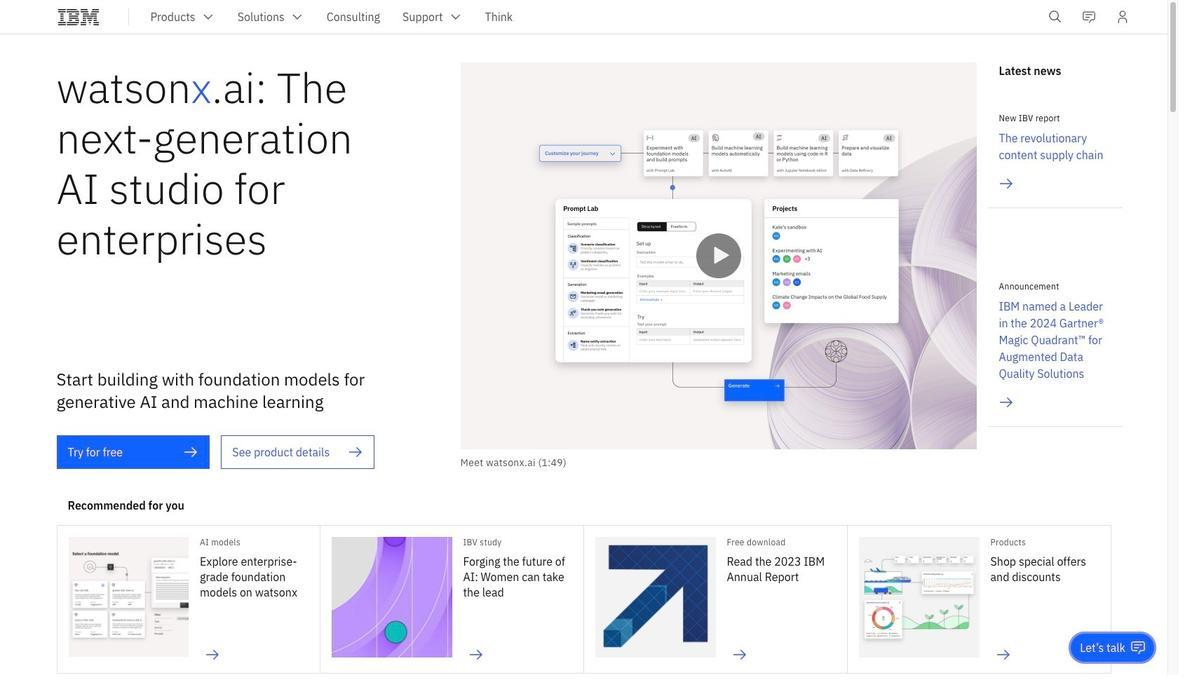 Task type: locate. For each thing, give the bounding box(es) containing it.
let's talk element
[[1080, 640, 1126, 656]]



